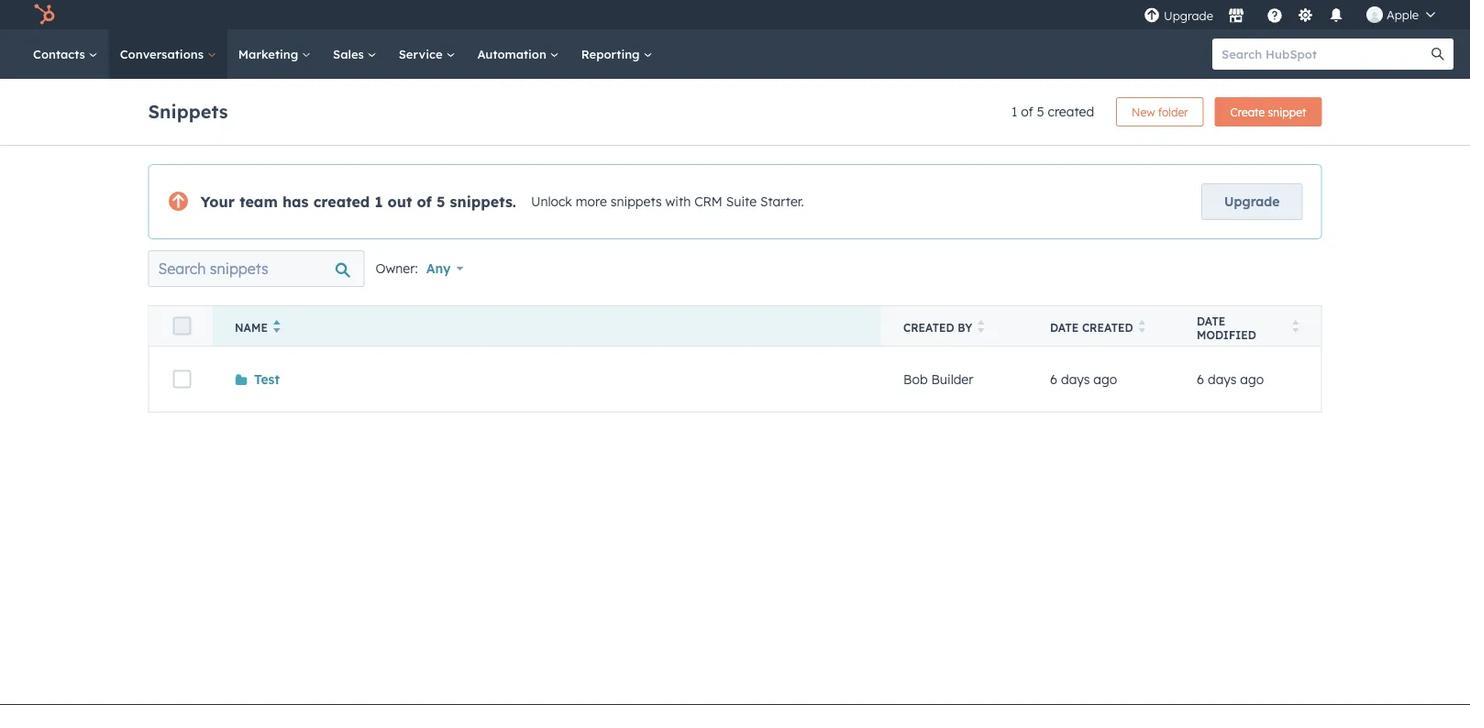 Task type: describe. For each thing, give the bounding box(es) containing it.
press to sort. image for modified
[[1293, 320, 1300, 333]]

settings image
[[1298, 8, 1314, 24]]

starter.
[[761, 194, 804, 210]]

0 horizontal spatial of
[[417, 193, 432, 211]]

1 vertical spatial 5
[[437, 193, 445, 211]]

sales
[[333, 46, 368, 61]]

press to sort. element for created
[[1139, 320, 1146, 336]]

upgrade image
[[1144, 8, 1161, 24]]

apple button
[[1356, 0, 1447, 29]]

1 horizontal spatial upgrade
[[1225, 194, 1280, 210]]

new folder
[[1132, 105, 1189, 119]]

created for 5
[[1048, 104, 1095, 120]]

sales link
[[322, 29, 388, 79]]

automation link
[[466, 29, 570, 79]]

create snippet
[[1231, 105, 1307, 119]]

service
[[399, 46, 446, 61]]

created
[[904, 321, 955, 335]]

ascending sort. press to sort descending. element
[[273, 320, 280, 336]]

snippets
[[148, 100, 228, 122]]

date modified
[[1197, 314, 1257, 342]]

has
[[282, 193, 309, 211]]

Search search field
[[148, 250, 365, 287]]

press to sort. element for modified
[[1293, 320, 1300, 336]]

date modified button
[[1175, 306, 1322, 346]]

created for has
[[313, 193, 370, 211]]

new folder button
[[1117, 97, 1204, 127]]

builder
[[932, 371, 974, 387]]

1 ago from the left
[[1094, 371, 1118, 387]]

2 days from the left
[[1208, 371, 1237, 387]]

of inside snippets banner
[[1021, 104, 1034, 120]]

1 days from the left
[[1062, 371, 1090, 387]]

1 vertical spatial 1
[[375, 193, 383, 211]]

help image
[[1267, 8, 1284, 25]]

help button
[[1260, 0, 1291, 29]]

unlock
[[531, 194, 572, 210]]

2 6 days ago from the left
[[1197, 371, 1265, 387]]

service link
[[388, 29, 466, 79]]

date created button
[[1029, 306, 1175, 346]]

more
[[576, 194, 607, 210]]

bob
[[904, 371, 928, 387]]

modified
[[1197, 328, 1257, 342]]

conversations
[[120, 46, 207, 61]]

any
[[426, 261, 451, 277]]

1 inside snippets banner
[[1012, 104, 1018, 120]]

suite
[[726, 194, 757, 210]]

search image
[[1432, 48, 1445, 61]]

contacts link
[[22, 29, 109, 79]]

out
[[388, 193, 412, 211]]

snippets banner
[[148, 92, 1323, 127]]

reporting link
[[570, 29, 664, 79]]

search button
[[1423, 39, 1454, 70]]



Task type: locate. For each thing, give the bounding box(es) containing it.
0 horizontal spatial 1
[[375, 193, 383, 211]]

1 6 from the left
[[1051, 371, 1058, 387]]

contacts
[[33, 46, 89, 61]]

name button
[[213, 306, 882, 346]]

1 horizontal spatial 1
[[1012, 104, 1018, 120]]

1 horizontal spatial date
[[1197, 314, 1226, 328]]

ago
[[1094, 371, 1118, 387], [1241, 371, 1265, 387]]

by
[[958, 321, 973, 335]]

created
[[1048, 104, 1095, 120], [313, 193, 370, 211], [1083, 321, 1134, 335]]

date
[[1197, 314, 1226, 328], [1051, 321, 1079, 335]]

2 6 from the left
[[1197, 371, 1205, 387]]

press to sort. image inside the date modified button
[[1293, 320, 1300, 333]]

test
[[254, 371, 280, 387]]

press to sort. element right date modified
[[1293, 320, 1300, 336]]

press to sort. image right by
[[978, 320, 985, 333]]

team
[[240, 193, 278, 211]]

settings link
[[1295, 5, 1318, 24]]

5 inside snippets banner
[[1037, 104, 1045, 120]]

any button
[[425, 250, 476, 287]]

6 days ago down 'date created'
[[1051, 371, 1118, 387]]

snippets
[[611, 194, 662, 210]]

0 horizontal spatial 5
[[437, 193, 445, 211]]

notifications image
[[1329, 8, 1345, 25]]

menu containing apple
[[1142, 0, 1449, 29]]

0 vertical spatial of
[[1021, 104, 1034, 120]]

upgrade right upgrade icon
[[1164, 8, 1214, 23]]

unlock more snippets with crm suite starter.
[[531, 194, 804, 210]]

press to sort. element inside date created button
[[1139, 320, 1146, 336]]

test button
[[235, 371, 280, 387]]

1 horizontal spatial days
[[1208, 371, 1237, 387]]

create
[[1231, 105, 1265, 119]]

your team has created 1 out of 5 snippets.
[[200, 193, 517, 211]]

conversations link
[[109, 29, 227, 79]]

press to sort. image inside created by button
[[978, 320, 985, 333]]

date created
[[1051, 321, 1134, 335]]

0 horizontal spatial days
[[1062, 371, 1090, 387]]

press to sort. image right 'date created'
[[1139, 320, 1146, 333]]

1 horizontal spatial of
[[1021, 104, 1034, 120]]

reporting
[[581, 46, 644, 61]]

1 press to sort. image from the left
[[978, 320, 985, 333]]

created inside button
[[1083, 321, 1134, 335]]

1 press to sort. element from the left
[[978, 320, 985, 336]]

0 horizontal spatial date
[[1051, 321, 1079, 335]]

marketing
[[238, 46, 302, 61]]

1 horizontal spatial 6 days ago
[[1197, 371, 1265, 387]]

2 vertical spatial created
[[1083, 321, 1134, 335]]

1 vertical spatial of
[[417, 193, 432, 211]]

1 vertical spatial created
[[313, 193, 370, 211]]

date for date modified
[[1197, 314, 1226, 328]]

0 vertical spatial 1
[[1012, 104, 1018, 120]]

folder
[[1159, 105, 1189, 119]]

press to sort. image for by
[[978, 320, 985, 333]]

automation
[[477, 46, 550, 61]]

date inside date created button
[[1051, 321, 1079, 335]]

0 horizontal spatial press to sort. element
[[978, 320, 985, 336]]

upgrade
[[1164, 8, 1214, 23], [1225, 194, 1280, 210]]

created inside snippets banner
[[1048, 104, 1095, 120]]

marketing link
[[227, 29, 322, 79]]

upgrade inside menu
[[1164, 8, 1214, 23]]

0 horizontal spatial press to sort. image
[[978, 320, 985, 333]]

2 press to sort. image from the left
[[1139, 320, 1146, 333]]

6
[[1051, 371, 1058, 387], [1197, 371, 1205, 387]]

2 horizontal spatial press to sort. image
[[1293, 320, 1300, 333]]

date inside date modified
[[1197, 314, 1226, 328]]

2 ago from the left
[[1241, 371, 1265, 387]]

crm
[[695, 194, 723, 210]]

1
[[1012, 104, 1018, 120], [375, 193, 383, 211]]

press to sort. element inside the date modified button
[[1293, 320, 1300, 336]]

1 horizontal spatial ago
[[1241, 371, 1265, 387]]

date for date created
[[1051, 321, 1079, 335]]

ago down 'date created'
[[1094, 371, 1118, 387]]

with
[[666, 194, 691, 210]]

create snippet button
[[1215, 97, 1323, 127]]

1 horizontal spatial 6
[[1197, 371, 1205, 387]]

1 horizontal spatial 5
[[1037, 104, 1045, 120]]

6 days ago down modified
[[1197, 371, 1265, 387]]

0 horizontal spatial upgrade
[[1164, 8, 1214, 23]]

press to sort. element inside created by button
[[978, 320, 985, 336]]

3 press to sort. image from the left
[[1293, 320, 1300, 333]]

of
[[1021, 104, 1034, 120], [417, 193, 432, 211]]

marketplaces button
[[1218, 0, 1256, 29]]

bob builder
[[904, 371, 974, 387]]

ago down modified
[[1241, 371, 1265, 387]]

ascending sort. press to sort descending. image
[[273, 320, 280, 333]]

0 horizontal spatial 6
[[1051, 371, 1058, 387]]

2 horizontal spatial press to sort. element
[[1293, 320, 1300, 336]]

notifications button
[[1321, 0, 1352, 29]]

marketplaces image
[[1229, 8, 1245, 25]]

0 vertical spatial upgrade
[[1164, 8, 1214, 23]]

owner:
[[376, 261, 418, 277]]

1 horizontal spatial press to sort. element
[[1139, 320, 1146, 336]]

days
[[1062, 371, 1090, 387], [1208, 371, 1237, 387]]

snippet
[[1269, 105, 1307, 119]]

bob builder image
[[1367, 6, 1384, 23]]

1 vertical spatial upgrade
[[1225, 194, 1280, 210]]

1 horizontal spatial press to sort. image
[[1139, 320, 1146, 333]]

2 press to sort. element from the left
[[1139, 320, 1146, 336]]

press to sort. image for created
[[1139, 320, 1146, 333]]

days down modified
[[1208, 371, 1237, 387]]

1 of 5 created
[[1012, 104, 1095, 120]]

0 horizontal spatial 6 days ago
[[1051, 371, 1118, 387]]

hubspot image
[[33, 4, 55, 26]]

3 press to sort. element from the left
[[1293, 320, 1300, 336]]

press to sort. image inside date created button
[[1139, 320, 1146, 333]]

Search HubSpot search field
[[1213, 39, 1438, 70]]

6 down 'date created'
[[1051, 371, 1058, 387]]

5
[[1037, 104, 1045, 120], [437, 193, 445, 211]]

6 days ago
[[1051, 371, 1118, 387], [1197, 371, 1265, 387]]

snippets.
[[450, 193, 517, 211]]

upgrade link
[[1202, 184, 1303, 220]]

new
[[1132, 105, 1156, 119]]

created by button
[[882, 306, 1029, 346]]

press to sort. image right date modified
[[1293, 320, 1300, 333]]

press to sort. element
[[978, 320, 985, 336], [1139, 320, 1146, 336], [1293, 320, 1300, 336]]

0 vertical spatial 5
[[1037, 104, 1045, 120]]

0 vertical spatial created
[[1048, 104, 1095, 120]]

days down 'date created'
[[1062, 371, 1090, 387]]

press to sort. element for by
[[978, 320, 985, 336]]

press to sort. element right by
[[978, 320, 985, 336]]

1 6 days ago from the left
[[1051, 371, 1118, 387]]

name
[[235, 321, 268, 335]]

0 horizontal spatial ago
[[1094, 371, 1118, 387]]

your
[[200, 193, 235, 211]]

hubspot link
[[22, 4, 69, 26]]

created by
[[904, 321, 973, 335]]

6 down modified
[[1197, 371, 1205, 387]]

upgrade down create
[[1225, 194, 1280, 210]]

press to sort. element right 'date created'
[[1139, 320, 1146, 336]]

menu
[[1142, 0, 1449, 29]]

press to sort. image
[[978, 320, 985, 333], [1139, 320, 1146, 333], [1293, 320, 1300, 333]]

apple
[[1387, 7, 1419, 22]]



Task type: vqa. For each thing, say whether or not it's contained in the screenshot.
the bottommost number
no



